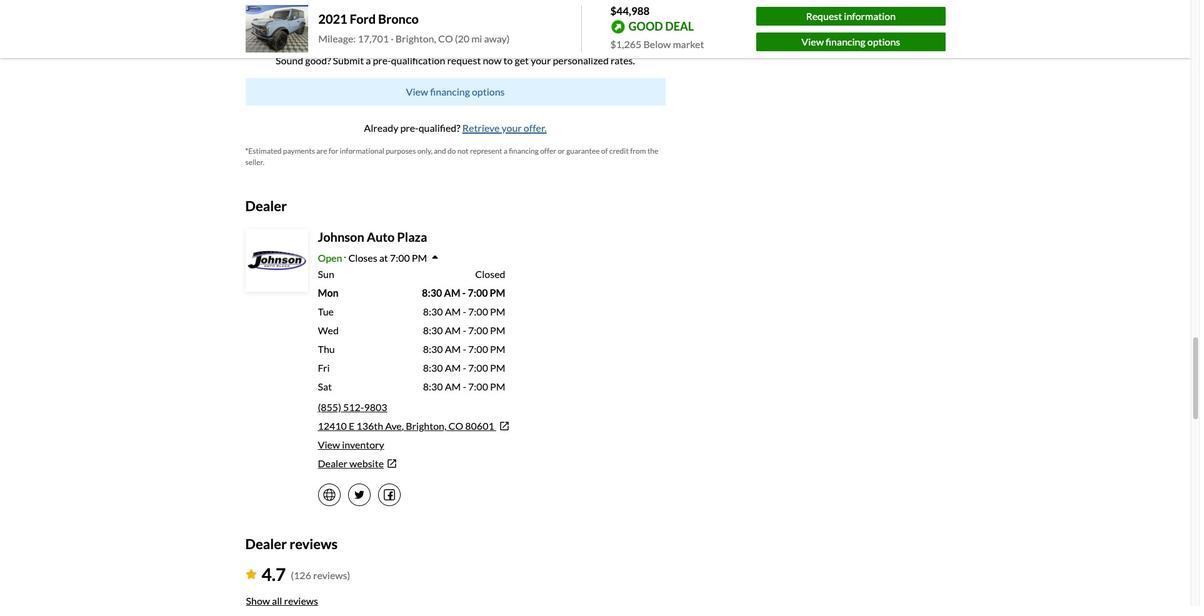 Task type: describe. For each thing, give the bounding box(es) containing it.
7:00 for fri
[[468, 362, 488, 374]]

1 vertical spatial view
[[406, 85, 428, 97]]

ave
[[385, 420, 402, 432]]

dealer for dealer reviews
[[245, 536, 287, 553]]

12410
[[318, 420, 347, 432]]

(855) 512-9803
[[318, 401, 387, 413]]

closed
[[475, 268, 505, 280]]

mileage:
[[318, 33, 356, 45]]

pm for mon
[[490, 287, 505, 299]]

0 horizontal spatial a
[[366, 54, 371, 66]]

submit
[[333, 54, 364, 66]]

72 mo
[[601, 11, 625, 22]]

market
[[673, 38, 704, 50]]

sun
[[318, 268, 334, 280]]

512-
[[343, 401, 364, 413]]

*estimated
[[245, 146, 282, 155]]

auto
[[367, 229, 395, 244]]

ford
[[350, 11, 376, 26]]

tue
[[318, 306, 334, 318]]

are
[[316, 146, 327, 155]]

36
[[286, 11, 296, 22]]

below
[[643, 38, 671, 50]]

4.7
[[262, 564, 286, 585]]

7:00 for wed
[[468, 324, 488, 336]]

am for fri
[[445, 362, 461, 374]]

already
[[364, 122, 398, 133]]

get
[[515, 54, 529, 66]]

0 horizontal spatial view
[[318, 439, 340, 451]]

4.7 (126 reviews)
[[262, 564, 350, 585]]

8:30 for sat
[[423, 381, 443, 393]]

for
[[329, 146, 338, 155]]

view inventory link
[[318, 439, 384, 451]]

e
[[349, 420, 355, 432]]

1 vertical spatial brighton,
[[406, 420, 447, 432]]

purposes
[[386, 146, 416, 155]]

8:30 am - 7:00 pm for mon
[[422, 287, 505, 299]]

seller.
[[245, 157, 264, 167]]

retrieve
[[462, 122, 500, 133]]

dealer for dealer website
[[318, 458, 348, 469]]

reviews
[[290, 536, 338, 553]]

star image
[[245, 570, 257, 580]]

7:00 for mon
[[468, 287, 488, 299]]

17,701
[[358, 33, 389, 45]]

2 horizontal spatial view
[[801, 35, 824, 47]]

good
[[628, 19, 663, 33]]

2021 ford bronco image
[[245, 5, 308, 53]]

- for thu
[[463, 343, 466, 355]]

and
[[434, 146, 446, 155]]

$44,988
[[610, 4, 650, 18]]

1 vertical spatial co
[[448, 420, 463, 432]]

pm for thu
[[490, 343, 505, 355]]

8:30 am - 7:00 pm for fri
[[423, 362, 505, 374]]

8:30 for tue
[[423, 306, 443, 318]]

8:30 am - 7:00 pm for tue
[[423, 306, 505, 318]]

- for tue
[[463, 306, 466, 318]]

away)
[[484, 33, 510, 45]]

*estimated payments are for informational purposes only, and do not represent a financing offer or guarantee of credit from the seller.
[[245, 146, 658, 167]]

$1,265 below market
[[610, 38, 704, 50]]

from
[[630, 146, 646, 155]]

johnson auto plaza link
[[318, 229, 427, 244]]

request information
[[806, 10, 896, 22]]

$1,265
[[610, 38, 641, 50]]

only,
[[417, 146, 433, 155]]

- for mon
[[462, 287, 466, 299]]

payments
[[283, 146, 315, 155]]

2021 ford bronco mileage: 17,701 · brighton, co (20 mi away)
[[318, 11, 510, 45]]

mo for 36 mo
[[298, 11, 310, 22]]

0 vertical spatial view financing options button
[[756, 32, 945, 51]]

sound
[[276, 54, 303, 66]]

7:00 for tue
[[468, 306, 488, 318]]

offer.
[[524, 122, 547, 133]]

view inventory
[[318, 439, 384, 451]]

closes
[[348, 252, 377, 264]]

48 mo
[[391, 11, 415, 22]]

48
[[391, 11, 401, 22]]

fri
[[318, 362, 330, 374]]

at
[[379, 252, 388, 264]]

am for tue
[[445, 306, 461, 318]]

2021
[[318, 11, 347, 26]]

,
[[402, 420, 404, 432]]

request information button
[[756, 7, 945, 26]]

mon
[[318, 287, 339, 299]]

·
[[391, 33, 394, 45]]

represent
[[470, 146, 502, 155]]

a inside *estimated payments are for informational purposes only, and do not represent a financing offer or guarantee of credit from the seller.
[[504, 146, 507, 155]]

(855) 512-9803 link
[[318, 401, 387, 413]]

of
[[601, 146, 608, 155]]

am for sat
[[445, 381, 461, 393]]

(126
[[291, 570, 311, 582]]



Task type: locate. For each thing, give the bounding box(es) containing it.
mo right the 36
[[298, 11, 310, 22]]

dealer down view inventory
[[318, 458, 348, 469]]

sound good? submit a pre-qualification request now to get your personalized rates.
[[276, 54, 635, 66]]

offer
[[540, 146, 556, 155]]

0 horizontal spatial your
[[502, 122, 522, 133]]

your left 'offer.'
[[502, 122, 522, 133]]

view down 12410 at the bottom left of the page
[[318, 439, 340, 451]]

pre- down 17,701
[[373, 54, 391, 66]]

8:30 for fri
[[423, 362, 443, 374]]

-
[[462, 287, 466, 299], [463, 306, 466, 318], [463, 324, 466, 336], [463, 343, 466, 355], [463, 362, 466, 374], [463, 381, 466, 393]]

1 horizontal spatial mo
[[403, 11, 415, 22]]

johnson auto plaza
[[318, 229, 427, 244]]

(20
[[455, 33, 469, 45]]

1 vertical spatial options
[[472, 85, 505, 97]]

0 horizontal spatial mo
[[298, 11, 310, 22]]

- for wed
[[463, 324, 466, 336]]

co inside 2021 ford bronco mileage: 17,701 · brighton, co (20 mi away)
[[438, 33, 453, 45]]

pm for sat
[[490, 381, 505, 393]]

0 vertical spatial view financing options
[[801, 35, 900, 47]]

brighton, up qualification
[[395, 33, 436, 45]]

1 vertical spatial view financing options button
[[245, 78, 665, 105]]

1 horizontal spatial a
[[504, 146, 507, 155]]

0 horizontal spatial view financing options button
[[245, 78, 665, 105]]

brighton, right ,
[[406, 420, 447, 432]]

0 vertical spatial co
[[438, 33, 453, 45]]

co left (20
[[438, 33, 453, 45]]

2 vertical spatial financing
[[509, 146, 539, 155]]

0 horizontal spatial view financing options
[[406, 85, 505, 97]]

your right get
[[531, 54, 551, 66]]

a right submit
[[366, 54, 371, 66]]

co left 80601
[[448, 420, 463, 432]]

options down now
[[472, 85, 505, 97]]

a
[[366, 54, 371, 66], [504, 146, 507, 155]]

financing inside *estimated payments are for informational purposes only, and do not represent a financing offer or guarantee of credit from the seller.
[[509, 146, 539, 155]]

0 vertical spatial your
[[531, 54, 551, 66]]

1 horizontal spatial pre-
[[400, 122, 419, 133]]

am for mon
[[444, 287, 460, 299]]

mo for 72 mo
[[613, 11, 625, 22]]

pre-
[[373, 54, 391, 66], [400, 122, 419, 133]]

am for wed
[[445, 324, 461, 336]]

pm for fri
[[490, 362, 505, 374]]

2 horizontal spatial financing
[[826, 35, 865, 47]]

1 horizontal spatial view financing options
[[801, 35, 900, 47]]

credit
[[609, 146, 629, 155]]

personalized
[[553, 54, 609, 66]]

qualification
[[391, 54, 445, 66]]

good deal
[[628, 19, 694, 33]]

1 vertical spatial view financing options
[[406, 85, 505, 97]]

not
[[457, 146, 469, 155]]

2 horizontal spatial mo
[[613, 11, 625, 22]]

7:00 for sat
[[468, 381, 488, 393]]

0 vertical spatial brighton,
[[395, 33, 436, 45]]

plaza
[[397, 229, 427, 244]]

retrieve your offer. link
[[462, 122, 547, 133]]

mi
[[471, 33, 482, 45]]

0 vertical spatial dealer
[[245, 197, 287, 214]]

36 mo
[[286, 11, 310, 22]]

view financing options button down sound good? submit a pre-qualification request now to get your personalized rates.
[[245, 78, 665, 105]]

view financing options down request information button
[[801, 35, 900, 47]]

view down request
[[801, 35, 824, 47]]

view financing options
[[801, 35, 900, 47], [406, 85, 505, 97]]

dealer down seller.
[[245, 197, 287, 214]]

financing
[[826, 35, 865, 47], [430, 85, 470, 97], [509, 146, 539, 155]]

80601
[[465, 420, 494, 432]]

2 mo from the left
[[403, 11, 415, 22]]

- for sat
[[463, 381, 466, 393]]

open closes at 7:00 pm
[[318, 252, 427, 264]]

mo right '72'
[[613, 11, 625, 22]]

am
[[444, 287, 460, 299], [445, 306, 461, 318], [445, 324, 461, 336], [445, 343, 461, 355], [445, 362, 461, 374], [445, 381, 461, 393]]

1 vertical spatial dealer
[[318, 458, 348, 469]]

1 horizontal spatial your
[[531, 54, 551, 66]]

0 horizontal spatial financing
[[430, 85, 470, 97]]

brighton,
[[395, 33, 436, 45], [406, 420, 447, 432]]

financing down request information button
[[826, 35, 865, 47]]

1 vertical spatial financing
[[430, 85, 470, 97]]

3 mo from the left
[[613, 11, 625, 22]]

mo
[[298, 11, 310, 22], [403, 11, 415, 22], [613, 11, 625, 22]]

financing left offer
[[509, 146, 539, 155]]

request
[[806, 10, 842, 22]]

- for fri
[[463, 362, 466, 374]]

0 vertical spatial pre-
[[373, 54, 391, 66]]

already pre-qualified? retrieve your offer.
[[364, 122, 547, 133]]

view down qualification
[[406, 85, 428, 97]]

0 horizontal spatial options
[[472, 85, 505, 97]]

thu
[[318, 343, 335, 355]]

am for thu
[[445, 343, 461, 355]]

johnson
[[318, 229, 364, 244]]

the
[[647, 146, 658, 155]]

8:30 for thu
[[423, 343, 443, 355]]

bronco
[[378, 11, 419, 26]]

pm for tue
[[490, 306, 505, 318]]

view financing options button
[[756, 32, 945, 51], [245, 78, 665, 105]]

pre- up "purposes"
[[400, 122, 419, 133]]

mo right 48
[[403, 11, 415, 22]]

deal
[[665, 19, 694, 33]]

options
[[867, 35, 900, 47], [472, 85, 505, 97]]

7:00 for thu
[[468, 343, 488, 355]]

2 vertical spatial dealer
[[245, 536, 287, 553]]

sat
[[318, 381, 332, 393]]

view financing options button down request information button
[[756, 32, 945, 51]]

guarantee
[[566, 146, 600, 155]]

or
[[558, 146, 565, 155]]

qualified?
[[419, 122, 460, 133]]

1 horizontal spatial view financing options button
[[756, 32, 945, 51]]

do
[[448, 146, 456, 155]]

dealer reviews
[[245, 536, 338, 553]]

dealer
[[245, 197, 287, 214], [318, 458, 348, 469], [245, 536, 287, 553]]

options down information
[[867, 35, 900, 47]]

8:30 am - 7:00 pm for thu
[[423, 343, 505, 355]]

website
[[349, 458, 384, 469]]

1 horizontal spatial financing
[[509, 146, 539, 155]]

2 vertical spatial view
[[318, 439, 340, 451]]

information
[[844, 10, 896, 22]]

wed
[[318, 324, 339, 336]]

0 vertical spatial options
[[867, 35, 900, 47]]

good?
[[305, 54, 331, 66]]

dealer website
[[318, 458, 384, 469]]

0 vertical spatial a
[[366, 54, 371, 66]]

inventory
[[342, 439, 384, 451]]

9803
[[364, 401, 387, 413]]

1 vertical spatial pre-
[[400, 122, 419, 133]]

rates.
[[611, 54, 635, 66]]

johnson auto plaza image
[[247, 231, 307, 291]]

dealer up 4.7
[[245, 536, 287, 553]]

8:30 am - 7:00 pm for sat
[[423, 381, 505, 393]]

financing down sound good? submit a pre-qualification request now to get your personalized rates.
[[430, 85, 470, 97]]

to
[[504, 54, 513, 66]]

view financing options down sound good? submit a pre-qualification request now to get your personalized rates.
[[406, 85, 505, 97]]

136th
[[357, 420, 383, 432]]

request
[[447, 54, 481, 66]]

1 vertical spatial your
[[502, 122, 522, 133]]

pm for wed
[[490, 324, 505, 336]]

reviews)
[[313, 570, 350, 582]]

open
[[318, 252, 342, 264]]

a right represent at left top
[[504, 146, 507, 155]]

dealer website link
[[318, 456, 665, 471]]

8:30 am - 7:00 pm for wed
[[423, 324, 505, 336]]

72
[[601, 11, 611, 22]]

0 vertical spatial view
[[801, 35, 824, 47]]

7:00
[[390, 252, 410, 264], [468, 287, 488, 299], [468, 306, 488, 318], [468, 324, 488, 336], [468, 343, 488, 355], [468, 362, 488, 374], [468, 381, 488, 393]]

8:30 for wed
[[423, 324, 443, 336]]

1 vertical spatial a
[[504, 146, 507, 155]]

(855)
[[318, 401, 341, 413]]

mo for 48 mo
[[403, 11, 415, 22]]

1 mo from the left
[[298, 11, 310, 22]]

now
[[483, 54, 502, 66]]

dealer for dealer
[[245, 197, 287, 214]]

0 vertical spatial financing
[[826, 35, 865, 47]]

informational
[[340, 146, 384, 155]]

0 horizontal spatial pre-
[[373, 54, 391, 66]]

brighton, inside 2021 ford bronco mileage: 17,701 · brighton, co (20 mi away)
[[395, 33, 436, 45]]

caret down image
[[432, 253, 438, 263]]

1 horizontal spatial view
[[406, 85, 428, 97]]

8:30 for mon
[[422, 287, 442, 299]]

1 horizontal spatial options
[[867, 35, 900, 47]]



Task type: vqa. For each thing, say whether or not it's contained in the screenshot.
View corresponding to the right view financing options button
yes



